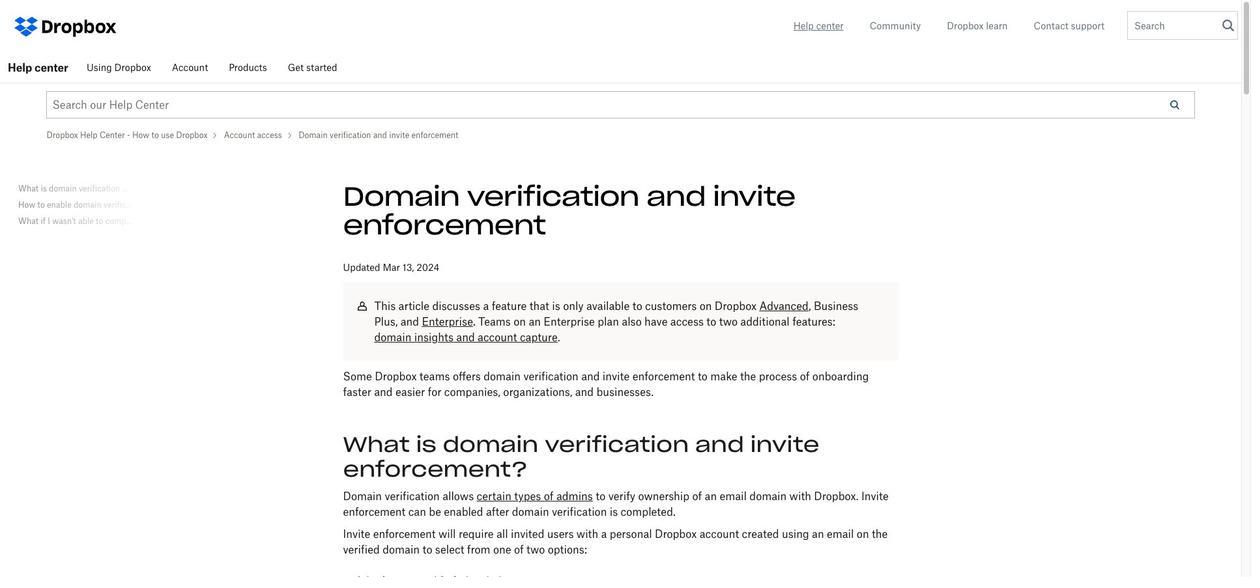 Task type: describe. For each thing, give the bounding box(es) containing it.
Search text field
[[47, 92, 1155, 118]]

clear image
[[1219, 21, 1229, 31]]

dropbox image
[[39, 13, 117, 39]]

Search text field
[[1128, 12, 1219, 39]]



Task type: locate. For each thing, give the bounding box(es) containing it.
None search field
[[47, 92, 1155, 118]]

None search field
[[1128, 12, 1229, 43]]

search image
[[1223, 20, 1234, 31], [1223, 20, 1234, 31], [1170, 100, 1179, 109], [1170, 100, 1179, 109]]



Task type: vqa. For each thing, say whether or not it's contained in the screenshot.
DO
no



